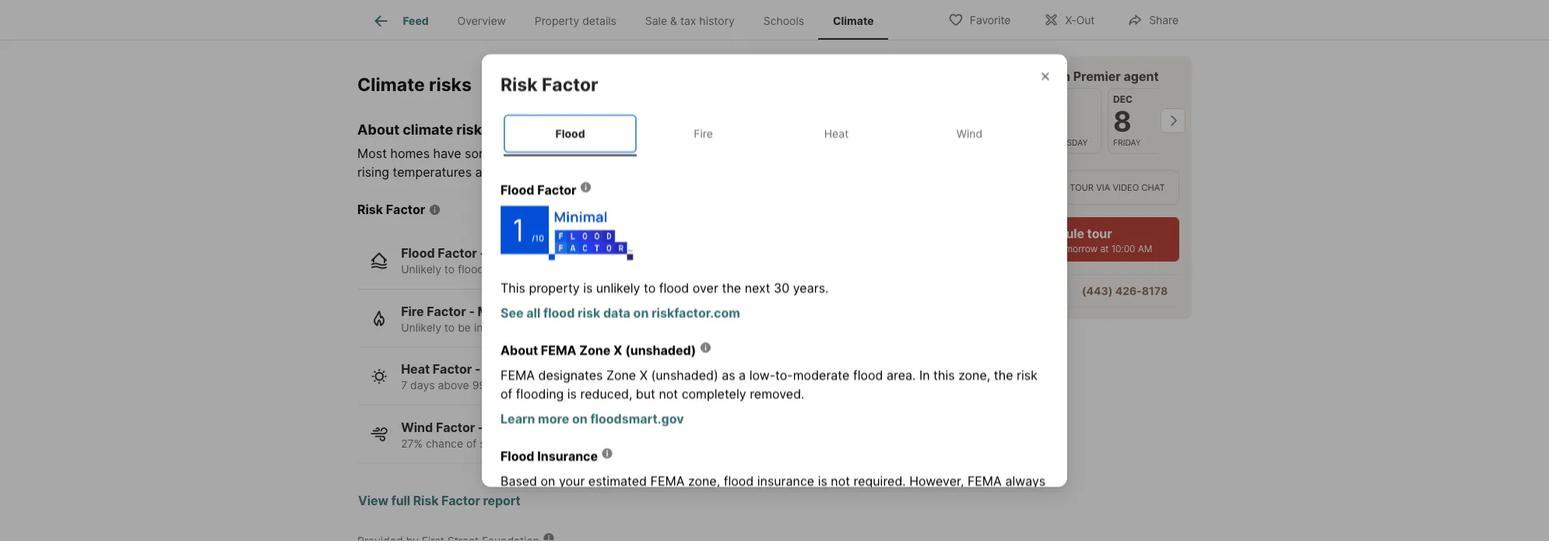 Task type: locate. For each thing, give the bounding box(es) containing it.
x down data
[[614, 343, 623, 358]]

x inside fema designates zone x (unshaded) as a low-to-moderate flood area. in this zone, the risk of flooding is reduced, but not completely removed.
[[640, 368, 648, 383]]

is down designates
[[568, 386, 577, 401]]

minimal inside fire factor - minimal unlikely to be in a wildfire in next 30 years
[[478, 304, 526, 319]]

30 inside fire factor - minimal unlikely to be in a wildfire in next 30 years
[[574, 321, 587, 335]]

view full risk factor report button
[[357, 483, 521, 520]]

winds
[[516, 437, 546, 451]]

- up fire factor - minimal unlikely to be in a wildfire in next 30 years
[[480, 246, 486, 261]]

flood for flood factor
[[501, 182, 535, 197]]

1 vertical spatial (unshaded)
[[651, 368, 719, 383]]

1 horizontal spatial tour
[[1070, 182, 1094, 193]]

of down severe
[[501, 386, 513, 401]]

0 horizontal spatial x
[[614, 343, 623, 358]]

tab list inside the risk factor dialog
[[501, 111, 1049, 156]]

in
[[487, 263, 496, 277], [474, 321, 483, 335], [536, 321, 545, 335], [637, 379, 646, 393], [549, 437, 558, 451]]

zone up designates
[[580, 343, 611, 358]]

most homes have some risk of natural disasters, and may be impacted by climate change due to rising temperatures and sea levels.
[[357, 147, 924, 180]]

be right may
[[699, 147, 714, 162]]

climate for climate risks
[[357, 74, 425, 95]]

1 vertical spatial climate
[[793, 147, 836, 162]]

in up fire factor - minimal unlikely to be in a wildfire in next 30 years
[[487, 263, 496, 277]]

2 horizontal spatial a
[[1021, 69, 1028, 84]]

climate right schools 'tab'
[[833, 14, 874, 27]]

1 vertical spatial about
[[501, 343, 538, 358]]

1 horizontal spatial and
[[645, 147, 667, 162]]

climate inside tab
[[833, 14, 874, 27]]

floodsmart.gov
[[591, 411, 684, 426]]

to inside "most homes have some risk of natural disasters, and may be impacted by climate change due to rising temperatures and sea levels."
[[912, 147, 924, 162]]

days
[[410, 379, 435, 393], [610, 379, 634, 393]]

wind inside tab
[[957, 127, 983, 140]]

risk factor dialog
[[482, 54, 1068, 541]]

unlikely for fire
[[401, 321, 441, 335]]

1 horizontal spatial the
[[994, 368, 1014, 383]]

a left wildfire
[[486, 321, 492, 335]]

risk factor
[[501, 73, 598, 95], [357, 203, 425, 218]]

property
[[529, 280, 580, 296]]

next inside flood factor - minimal unlikely to flood in next 30 years
[[499, 263, 522, 277]]

most
[[357, 147, 387, 162]]

risk factor element
[[501, 54, 617, 95]]

in inside wind factor - major 27% chance of strong winds in next 30 years
[[549, 437, 558, 451]]

- for wind
[[478, 420, 484, 435]]

0 vertical spatial is
[[583, 280, 593, 296]]

feed
[[403, 14, 429, 27]]

0 horizontal spatial risk
[[500, 147, 521, 162]]

and down some
[[475, 165, 497, 180]]

0 horizontal spatial and
[[475, 165, 497, 180]]

and left may
[[645, 147, 667, 162]]

0 vertical spatial fire
[[694, 127, 713, 140]]

next up this
[[499, 263, 522, 277]]

about down wildfire
[[501, 343, 538, 358]]

about for about fema zone x (unshaded)
[[501, 343, 538, 358]]

factor inside button
[[442, 494, 480, 509]]

2 unlikely from the top
[[401, 321, 441, 335]]

climate up about climate risks in the left of the page
[[357, 74, 425, 95]]

0 horizontal spatial of
[[466, 437, 477, 451]]

fire inside fire tab
[[694, 127, 713, 140]]

flood for flood factor - minimal unlikely to flood in next 30 years
[[401, 246, 435, 261]]

risks up about climate risks in the left of the page
[[429, 74, 472, 95]]

flood inside tab
[[556, 127, 585, 140]]

0 vertical spatial tab list
[[357, 0, 901, 40]]

tab list
[[357, 0, 901, 40], [501, 111, 1049, 156]]

to right due
[[912, 147, 924, 162]]

flood left insurance
[[724, 473, 754, 489]]

tour inside list box
[[1070, 182, 1094, 193]]

flooding
[[516, 386, 564, 401]]

fema inside fema designates zone x (unshaded) as a low-to-moderate flood area. in this zone, the risk of flooding is reduced, but not completely removed.
[[501, 368, 535, 383]]

unlikely inside fire factor - minimal unlikely to be in a wildfire in next 30 years
[[401, 321, 441, 335]]

0 vertical spatial heat
[[824, 127, 849, 140]]

zone inside fema designates zone x (unshaded) as a low-to-moderate flood area. in this zone, the risk of flooding is reduced, but not completely removed.
[[607, 368, 636, 383]]

heat factor - severe 7 days above 99° expected this year, 15 days in 30 years
[[401, 362, 694, 393]]

1 vertical spatial the
[[994, 368, 1014, 383]]

0 vertical spatial climate
[[403, 121, 453, 138]]

zone
[[580, 343, 611, 358], [607, 368, 636, 383]]

0 horizontal spatial this
[[545, 379, 564, 393]]

1 horizontal spatial risk
[[578, 305, 601, 320]]

next
[[499, 263, 522, 277], [745, 280, 771, 296], [548, 321, 570, 335], [561, 437, 584, 451]]

2 vertical spatial on
[[541, 473, 556, 489]]

- inside flood factor - minimal unlikely to flood in next 30 years
[[480, 246, 486, 261]]

1 horizontal spatial about
[[501, 343, 538, 358]]

x up but
[[640, 368, 648, 383]]

not left required.
[[831, 473, 850, 489]]

years down data
[[590, 321, 618, 335]]

favorite button
[[935, 4, 1024, 35]]

1 vertical spatial 7
[[401, 379, 407, 393]]

years up property
[[542, 263, 570, 277]]

is left unlikely
[[583, 280, 593, 296]]

premier
[[1074, 69, 1121, 84]]

1 vertical spatial wind
[[401, 420, 433, 435]]

0 vertical spatial zone
[[580, 343, 611, 358]]

tour
[[961, 69, 989, 84], [1070, 182, 1094, 193]]

this right in
[[934, 368, 955, 383]]

1 vertical spatial minimal
[[478, 304, 526, 319]]

days right the '15'
[[610, 379, 634, 393]]

0 horizontal spatial not
[[659, 386, 678, 401]]

next right over
[[745, 280, 771, 296]]

zone, right in
[[959, 368, 991, 383]]

overview tab
[[443, 2, 520, 40]]

1 horizontal spatial fire
[[694, 127, 713, 140]]

zone, inside based on your estimated fema zone, flood insurance is not required. however, fema always recommends considering insurance.
[[688, 473, 720, 489]]

1 vertical spatial a
[[486, 321, 492, 335]]

1 vertical spatial fire
[[401, 304, 424, 319]]

be
[[699, 147, 714, 162], [458, 321, 471, 335]]

over
[[693, 280, 719, 296]]

fema up designates
[[541, 343, 577, 358]]

schools tab
[[749, 2, 819, 40]]

2 horizontal spatial risk
[[501, 73, 538, 95]]

option
[[961, 170, 1060, 205]]

dec 8 friday
[[1114, 94, 1141, 147]]

to inside flood factor - minimal unlikely to flood in next 30 years
[[445, 263, 455, 277]]

2 horizontal spatial risk
[[1017, 368, 1038, 383]]

1 vertical spatial of
[[501, 386, 513, 401]]

as
[[722, 368, 736, 383]]

in up floodsmart.gov
[[637, 379, 646, 393]]

of up levels.
[[525, 147, 537, 162]]

risk down the rising
[[357, 203, 383, 218]]

unlikely
[[401, 263, 441, 277], [401, 321, 441, 335]]

of left strong
[[466, 437, 477, 451]]

15
[[595, 379, 607, 393]]

agent
[[1124, 69, 1159, 84]]

1 horizontal spatial heat
[[824, 127, 849, 140]]

fire inside fire factor - minimal unlikely to be in a wildfire in next 30 years
[[401, 304, 424, 319]]

to up fire factor - minimal unlikely to be in a wildfire in next 30 years
[[445, 263, 455, 277]]

1 vertical spatial climate
[[357, 74, 425, 95]]

fema left 'always'
[[968, 473, 1002, 489]]

years inside wind factor - major 27% chance of strong winds in next 30 years
[[604, 437, 632, 451]]

risk factor up flood tab
[[501, 73, 598, 95]]

not inside fema designates zone x (unshaded) as a low-to-moderate flood area. in this zone, the risk of flooding is reduced, but not completely removed.
[[659, 386, 678, 401]]

this
[[501, 280, 526, 296]]

heat up 27%
[[401, 362, 430, 377]]

1 vertical spatial tab list
[[501, 111, 1049, 156]]

about inside the risk factor dialog
[[501, 343, 538, 358]]

heat up change
[[824, 127, 849, 140]]

years inside fire factor - minimal unlikely to be in a wildfire in next 30 years
[[590, 321, 618, 335]]

riskfactor.com
[[652, 305, 740, 320]]

in left wildfire
[[474, 321, 483, 335]]

however,
[[910, 473, 964, 489]]

0 horizontal spatial zone,
[[688, 473, 720, 489]]

30 up about fema zone x (unshaded)
[[574, 321, 587, 335]]

climate inside "most homes have some risk of natural disasters, and may be impacted by climate change due to rising temperatures and sea levels."
[[793, 147, 836, 162]]

0 vertical spatial (unshaded)
[[625, 343, 696, 358]]

wind inside wind factor - major 27% chance of strong winds in next 30 years
[[401, 420, 433, 435]]

0 vertical spatial wind
[[957, 127, 983, 140]]

0 horizontal spatial is
[[568, 386, 577, 401]]

1 vertical spatial zone
[[607, 368, 636, 383]]

0 vertical spatial not
[[659, 386, 678, 401]]

1 horizontal spatial risk factor
[[501, 73, 598, 95]]

0 horizontal spatial days
[[410, 379, 435, 393]]

wind
[[957, 127, 983, 140], [401, 420, 433, 435]]

to up above
[[445, 321, 455, 335]]

not
[[659, 386, 678, 401], [831, 473, 850, 489]]

&
[[670, 14, 677, 27]]

in
[[920, 368, 930, 383]]

1 vertical spatial on
[[572, 411, 588, 426]]

risk factor down the rising
[[357, 203, 425, 218]]

flood tab
[[504, 114, 637, 153]]

fire
[[694, 127, 713, 140], [401, 304, 424, 319]]

flood factor
[[501, 182, 577, 197]]

climate up homes
[[403, 121, 453, 138]]

6
[[977, 104, 995, 138]]

1 horizontal spatial 7
[[1045, 104, 1061, 138]]

details
[[583, 14, 617, 27]]

factor inside flood factor - minimal unlikely to flood in next 30 years
[[438, 246, 477, 261]]

but
[[636, 386, 656, 401]]

this left year,
[[545, 379, 564, 393]]

1 vertical spatial and
[[475, 165, 497, 180]]

0 vertical spatial tour
[[961, 69, 989, 84]]

- inside fire factor - minimal unlikely to be in a wildfire in next 30 years
[[469, 304, 475, 319]]

is
[[583, 280, 593, 296], [568, 386, 577, 401], [818, 473, 828, 489]]

30 down learn more on floodsmart.gov link
[[587, 437, 601, 451]]

view
[[358, 494, 389, 509]]

flood for flood insurance
[[501, 449, 535, 464]]

0 horizontal spatial climate
[[357, 74, 425, 95]]

0 vertical spatial risk
[[501, 73, 538, 95]]

0 horizontal spatial climate
[[403, 121, 453, 138]]

a right as
[[739, 368, 746, 383]]

2 horizontal spatial on
[[634, 305, 649, 320]]

minimal up wildfire
[[478, 304, 526, 319]]

a right with
[[1021, 69, 1028, 84]]

1 vertical spatial x
[[640, 368, 648, 383]]

1 horizontal spatial days
[[610, 379, 634, 393]]

30 left years. at the right bottom of the page
[[774, 280, 790, 296]]

about up most at top left
[[357, 121, 400, 138]]

- for fire
[[469, 304, 475, 319]]

of inside "most homes have some risk of natural disasters, and may be impacted by climate change due to rising temperatures and sea levels."
[[525, 147, 537, 162]]

1 horizontal spatial wind
[[957, 127, 983, 140]]

1 horizontal spatial x
[[640, 368, 648, 383]]

30 inside flood factor - minimal unlikely to flood in next 30 years
[[525, 263, 539, 277]]

zone up the reduced,
[[607, 368, 636, 383]]

0 vertical spatial of
[[525, 147, 537, 162]]

1 horizontal spatial not
[[831, 473, 850, 489]]

1 vertical spatial risks
[[457, 121, 490, 138]]

flood inside based on your estimated fema zone, flood insurance is not required. however, fema always recommends considering insurance.
[[724, 473, 754, 489]]

1 horizontal spatial be
[[699, 147, 714, 162]]

0 vertical spatial risk
[[500, 147, 521, 162]]

thursday
[[1045, 137, 1088, 147]]

change
[[839, 147, 883, 162]]

1 horizontal spatial of
[[501, 386, 513, 401]]

1 vertical spatial zone,
[[688, 473, 720, 489]]

tomorrow
[[1054, 243, 1098, 254]]

minimal for flood factor - minimal
[[489, 246, 537, 261]]

flood left area.
[[853, 368, 883, 383]]

full
[[391, 494, 410, 509]]

2 horizontal spatial of
[[525, 147, 537, 162]]

zone, up insurance.
[[688, 473, 720, 489]]

(unshaded) inside fema designates zone x (unshaded) as a low-to-moderate flood area. in this zone, the risk of flooding is reduced, but not completely removed.
[[651, 368, 719, 383]]

tour left via
[[1070, 182, 1094, 193]]

0 vertical spatial about
[[357, 121, 400, 138]]

zone, inside fema designates zone x (unshaded) as a low-to-moderate flood area. in this zone, the risk of flooding is reduced, but not completely removed.
[[959, 368, 991, 383]]

0 horizontal spatial heat
[[401, 362, 430, 377]]

removed.
[[750, 386, 805, 401]]

to right unlikely
[[644, 280, 656, 296]]

on up recommends
[[541, 473, 556, 489]]

0 vertical spatial zone,
[[959, 368, 991, 383]]

natural
[[540, 147, 581, 162]]

years inside heat factor - severe 7 days above 99° expected this year, 15 days in 30 years
[[666, 379, 694, 393]]

minimal up this
[[489, 246, 537, 261]]

0 horizontal spatial be
[[458, 321, 471, 335]]

1 horizontal spatial this
[[934, 368, 955, 383]]

0 vertical spatial on
[[634, 305, 649, 320]]

0 horizontal spatial about
[[357, 121, 400, 138]]

sea
[[501, 165, 522, 180]]

0 horizontal spatial risk
[[357, 203, 383, 218]]

is right insurance
[[818, 473, 828, 489]]

years
[[542, 263, 570, 277], [590, 321, 618, 335], [666, 379, 694, 393], [604, 437, 632, 451]]

climate right by
[[793, 147, 836, 162]]

None button
[[971, 87, 1033, 154], [1039, 88, 1102, 154], [1108, 88, 1171, 154], [971, 87, 1033, 154], [1039, 88, 1102, 154], [1108, 88, 1171, 154]]

- inside wind factor - major 27% chance of strong winds in next 30 years
[[478, 420, 484, 435]]

next inside fire factor - minimal unlikely to be in a wildfire in next 30 years
[[548, 321, 570, 335]]

1 days from the left
[[410, 379, 435, 393]]

to inside fire factor - minimal unlikely to be in a wildfire in next 30 years
[[445, 321, 455, 335]]

tour via video chat list box
[[961, 170, 1180, 205]]

- inside heat factor - severe 7 days above 99° expected this year, 15 days in 30 years
[[475, 362, 481, 377]]

risks up some
[[457, 121, 490, 138]]

(unshaded) up completely
[[651, 368, 719, 383]]

risk right full
[[413, 494, 439, 509]]

30 up floodsmart.gov
[[649, 379, 663, 393]]

be inside "most homes have some risk of natural disasters, and may be impacted by climate change due to rising temperatures and sea levels."
[[699, 147, 714, 162]]

(unshaded) up but
[[625, 343, 696, 358]]

unlikely inside flood factor - minimal unlikely to flood in next 30 years
[[401, 263, 441, 277]]

2 vertical spatial risk
[[1017, 368, 1038, 383]]

years right but
[[666, 379, 694, 393]]

1 vertical spatial tour
[[1070, 182, 1094, 193]]

on inside based on your estimated fema zone, flood insurance is not required. however, fema always recommends considering insurance.
[[541, 473, 556, 489]]

not inside based on your estimated fema zone, flood insurance is not required. however, fema always recommends considering insurance.
[[831, 473, 850, 489]]

climate
[[403, 121, 453, 138], [793, 147, 836, 162]]

0 horizontal spatial wind
[[401, 420, 433, 435]]

risk up flood tab
[[501, 73, 538, 95]]

30 up this
[[525, 263, 539, 277]]

0 vertical spatial and
[[645, 147, 667, 162]]

2 vertical spatial is
[[818, 473, 828, 489]]

years down floodsmart.gov
[[604, 437, 632, 451]]

heat inside heat tab
[[824, 127, 849, 140]]

0 vertical spatial climate
[[833, 14, 874, 27]]

risk inside button
[[413, 494, 439, 509]]

1 vertical spatial is
[[568, 386, 577, 401]]

tour
[[1088, 226, 1112, 241]]

be inside fire factor - minimal unlikely to be in a wildfire in next 30 years
[[458, 321, 471, 335]]

(unshaded) for fema
[[625, 343, 696, 358]]

chat
[[1142, 182, 1165, 193]]

learn more on floodsmart.gov link
[[501, 411, 684, 426]]

flood up fire factor - minimal unlikely to be in a wildfire in next 30 years
[[458, 263, 484, 277]]

be left wildfire
[[458, 321, 471, 335]]

2 horizontal spatial is
[[818, 473, 828, 489]]

1 vertical spatial be
[[458, 321, 471, 335]]

factor inside wind factor - major 27% chance of strong winds in next 30 years
[[436, 420, 475, 435]]

fire for fire
[[694, 127, 713, 140]]

climate
[[833, 14, 874, 27], [357, 74, 425, 95]]

days left above
[[410, 379, 435, 393]]

0 vertical spatial x
[[614, 343, 623, 358]]

0 vertical spatial minimal
[[489, 246, 537, 261]]

with
[[992, 69, 1018, 84]]

1 vertical spatial unlikely
[[401, 321, 441, 335]]

0 vertical spatial unlikely
[[401, 263, 441, 277]]

tab list containing flood
[[501, 111, 1049, 156]]

7 down redfin
[[1045, 104, 1061, 138]]

about
[[357, 121, 400, 138], [501, 343, 538, 358]]

- for flood
[[480, 246, 486, 261]]

learn
[[501, 411, 535, 426]]

flood insurance
[[501, 449, 598, 464]]

-
[[480, 246, 486, 261], [469, 304, 475, 319], [475, 362, 481, 377], [478, 420, 484, 435]]

on right data
[[634, 305, 649, 320]]

not right but
[[659, 386, 678, 401]]

0 horizontal spatial 7
[[401, 379, 407, 393]]

30
[[525, 263, 539, 277], [774, 280, 790, 296], [574, 321, 587, 335], [649, 379, 663, 393], [587, 437, 601, 451]]

overview
[[457, 14, 506, 27]]

2 vertical spatial risk
[[413, 494, 439, 509]]

a
[[1021, 69, 1028, 84], [486, 321, 492, 335], [739, 368, 746, 383]]

of inside fema designates zone x (unshaded) as a low-to-moderate flood area. in this zone, the risk of flooding is reduced, but not completely removed.
[[501, 386, 513, 401]]

1 unlikely from the top
[[401, 263, 441, 277]]

about for about climate risks
[[357, 121, 400, 138]]

0 horizontal spatial on
[[541, 473, 556, 489]]

7 left above
[[401, 379, 407, 393]]

heat for heat
[[824, 127, 849, 140]]

next down property
[[548, 321, 570, 335]]

0 horizontal spatial the
[[722, 280, 741, 296]]

1 vertical spatial risk factor
[[357, 203, 425, 218]]

next inside the risk factor dialog
[[745, 280, 771, 296]]

heat inside heat factor - severe 7 days above 99° expected this year, 15 days in 30 years
[[401, 362, 430, 377]]

1 horizontal spatial climate
[[833, 14, 874, 27]]

next down more
[[561, 437, 584, 451]]

wind for wind factor - major 27% chance of strong winds in next 30 years
[[401, 420, 433, 435]]

am
[[1138, 243, 1153, 254]]

this inside heat factor - severe 7 days above 99° expected this year, 15 days in 30 years
[[545, 379, 564, 393]]

next inside wind factor - major 27% chance of strong winds in next 30 years
[[561, 437, 584, 451]]

- left see
[[469, 304, 475, 319]]

flood down property
[[544, 305, 575, 320]]

30 inside wind factor - major 27% chance of strong winds in next 30 years
[[587, 437, 601, 451]]

- up strong
[[478, 420, 484, 435]]

0 vertical spatial be
[[699, 147, 714, 162]]

factor
[[542, 73, 598, 95], [537, 182, 577, 197], [386, 203, 425, 218], [438, 246, 477, 261], [427, 304, 466, 319], [433, 362, 472, 377], [436, 420, 475, 435], [442, 494, 480, 509]]

flood
[[556, 127, 585, 140], [501, 182, 535, 197], [401, 246, 435, 261], [501, 449, 535, 464]]

- up the 99°
[[475, 362, 481, 377]]

fema
[[541, 343, 577, 358], [501, 368, 535, 383], [651, 473, 685, 489], [968, 473, 1002, 489]]

flood inside flood factor - minimal unlikely to flood in next 30 years
[[401, 246, 435, 261]]

fema up flooding
[[501, 368, 535, 383]]

schedule tour next available: tomorrow at 10:00 am
[[988, 226, 1153, 254]]

in right winds
[[549, 437, 558, 451]]

tour left with
[[961, 69, 989, 84]]

1 horizontal spatial climate
[[793, 147, 836, 162]]

on right more
[[572, 411, 588, 426]]

minimal inside flood factor - minimal unlikely to flood in next 30 years
[[489, 246, 537, 261]]

8178
[[1142, 284, 1168, 298]]

6 wednesday
[[977, 104, 1027, 147]]

0 vertical spatial risk factor
[[501, 73, 598, 95]]

about fema zone x (unshaded)
[[501, 343, 696, 358]]

the
[[722, 280, 741, 296], [994, 368, 1014, 383]]



Task type: vqa. For each thing, say whether or not it's contained in the screenshot.
fifth ▾ from the left
no



Task type: describe. For each thing, give the bounding box(es) containing it.
wildfire
[[495, 321, 533, 335]]

a inside fema designates zone x (unshaded) as a low-to-moderate flood area. in this zone, the risk of flooding is reduced, but not completely removed.
[[739, 368, 746, 383]]

1 vertical spatial risk
[[357, 203, 383, 218]]

risk inside dialog
[[501, 73, 538, 95]]

fire factor - minimal unlikely to be in a wildfire in next 30 years
[[401, 304, 618, 335]]

designates
[[538, 368, 603, 383]]

insurance
[[537, 449, 598, 464]]

view full risk factor report
[[358, 494, 521, 509]]

factor inside heat factor - severe 7 days above 99° expected this year, 15 days in 30 years
[[433, 362, 472, 377]]

zone for fema
[[580, 343, 611, 358]]

due
[[886, 147, 909, 162]]

flood left over
[[659, 280, 689, 296]]

considering
[[581, 492, 649, 507]]

impacted
[[717, 147, 772, 162]]

7 thursday
[[1045, 104, 1088, 147]]

x for fema
[[614, 343, 623, 358]]

0 vertical spatial a
[[1021, 69, 1028, 84]]

8
[[1114, 104, 1132, 138]]

is inside fema designates zone x (unshaded) as a low-to-moderate flood area. in this zone, the risk of flooding is reduced, but not completely removed.
[[568, 386, 577, 401]]

heat for heat factor - severe 7 days above 99° expected this year, 15 days in 30 years
[[401, 362, 430, 377]]

fire for fire factor - minimal unlikely to be in a wildfire in next 30 years
[[401, 304, 424, 319]]

at
[[1101, 243, 1109, 254]]

climate risks
[[357, 74, 472, 95]]

- for heat
[[475, 362, 481, 377]]

(unshaded) for designates
[[651, 368, 719, 383]]

reduced,
[[580, 386, 633, 401]]

to inside dialog
[[644, 280, 656, 296]]

learn more on floodsmart.gov
[[501, 411, 684, 426]]

some
[[465, 147, 497, 162]]

heat tab
[[770, 114, 903, 153]]

1 horizontal spatial on
[[572, 411, 588, 426]]

zone for designates
[[607, 368, 636, 383]]

flood for flood
[[556, 127, 585, 140]]

required.
[[854, 473, 906, 489]]

2 days from the left
[[610, 379, 634, 393]]

always
[[1006, 473, 1046, 489]]

1 vertical spatial risk
[[578, 305, 601, 320]]

years inside flood factor - minimal unlikely to flood in next 30 years
[[542, 263, 570, 277]]

available:
[[1011, 243, 1052, 254]]

factor inside fire factor - minimal unlikely to be in a wildfire in next 30 years
[[427, 304, 466, 319]]

x for designates
[[640, 368, 648, 383]]

all
[[527, 305, 541, 320]]

dec
[[1114, 94, 1133, 105]]

in inside flood factor - minimal unlikely to flood in next 30 years
[[487, 263, 496, 277]]

more
[[538, 411, 569, 426]]

30 inside heat factor - severe 7 days above 99° expected this year, 15 days in 30 years
[[649, 379, 663, 393]]

chance
[[426, 437, 463, 451]]

wednesday
[[977, 137, 1027, 147]]

is inside based on your estimated fema zone, flood insurance is not required. however, fema always recommends considering insurance.
[[818, 473, 828, 489]]

in down all
[[536, 321, 545, 335]]

out
[[1077, 14, 1095, 27]]

see all flood risk data on riskfactor.com link
[[501, 305, 740, 320]]

insurance
[[757, 473, 815, 489]]

homes
[[390, 147, 430, 162]]

major
[[487, 420, 522, 435]]

low-
[[750, 368, 776, 383]]

this inside fema designates zone x (unshaded) as a low-to-moderate flood area. in this zone, the risk of flooding is reduced, but not completely removed.
[[934, 368, 955, 383]]

recommends
[[501, 492, 577, 507]]

strong
[[480, 437, 513, 451]]

this property is unlikely to flood over the next 30 years.
[[501, 280, 829, 296]]

flood factor - minimal unlikely to flood in next 30 years
[[401, 246, 570, 277]]

7 inside heat factor - severe 7 days above 99° expected this year, 15 days in 30 years
[[401, 379, 407, 393]]

7 inside 7 thursday
[[1045, 104, 1061, 138]]

(443)
[[1082, 284, 1113, 298]]

based on your estimated fema zone, flood insurance is not required. however, fema always recommends considering insurance.
[[501, 473, 1046, 507]]

0 vertical spatial risks
[[429, 74, 472, 95]]

fema designates zone x (unshaded) as a low-to-moderate flood area. in this zone, the risk of flooding is reduced, but not completely removed.
[[501, 368, 1038, 401]]

to-
[[776, 368, 793, 383]]

completely
[[682, 386, 746, 401]]

insurance.
[[653, 492, 713, 507]]

video
[[1113, 182, 1139, 193]]

flood inside fema designates zone x (unshaded) as a low-to-moderate flood area. in this zone, the risk of flooding is reduced, but not completely removed.
[[853, 368, 883, 383]]

a inside fire factor - minimal unlikely to be in a wildfire in next 30 years
[[486, 321, 492, 335]]

unlikely for flood
[[401, 263, 441, 277]]

in inside heat factor - severe 7 days above 99° expected this year, 15 days in 30 years
[[637, 379, 646, 393]]

unlikely
[[596, 280, 640, 296]]

x-
[[1066, 14, 1077, 27]]

sale
[[645, 14, 667, 27]]

wind tab
[[903, 114, 1036, 153]]

tab list containing feed
[[357, 0, 901, 40]]

property
[[535, 14, 580, 27]]

tax
[[680, 14, 696, 27]]

favorite
[[970, 14, 1011, 27]]

property details
[[535, 14, 617, 27]]

levels.
[[525, 165, 562, 180]]

based
[[501, 473, 537, 489]]

sale & tax history tab
[[631, 2, 749, 40]]

year,
[[567, 379, 592, 393]]

years.
[[793, 280, 829, 296]]

previous image
[[955, 108, 980, 133]]

wind factor - major 27% chance of strong winds in next 30 years
[[401, 420, 632, 451]]

99°
[[472, 379, 491, 393]]

area.
[[887, 368, 916, 383]]

may
[[671, 147, 695, 162]]

0 vertical spatial the
[[722, 280, 741, 296]]

redfin
[[1031, 69, 1071, 84]]

x-out
[[1066, 14, 1095, 27]]

(443) 426-8178
[[1082, 284, 1168, 298]]

tour via video chat
[[1070, 182, 1165, 193]]

of inside wind factor - major 27% chance of strong winds in next 30 years
[[466, 437, 477, 451]]

risk inside fema designates zone x (unshaded) as a low-to-moderate flood area. in this zone, the risk of flooding is reduced, but not completely removed.
[[1017, 368, 1038, 383]]

history
[[700, 14, 735, 27]]

30 inside the risk factor dialog
[[774, 280, 790, 296]]

tour for tour with a redfin premier agent
[[961, 69, 989, 84]]

10:00
[[1112, 243, 1136, 254]]

disasters,
[[585, 147, 642, 162]]

1 horizontal spatial is
[[583, 280, 593, 296]]

your
[[559, 473, 585, 489]]

by
[[776, 147, 790, 162]]

426-
[[1116, 284, 1142, 298]]

fema up insurance.
[[651, 473, 685, 489]]

feed link
[[372, 12, 429, 30]]

tour for tour via video chat
[[1070, 182, 1094, 193]]

tour with a redfin premier agent
[[961, 69, 1159, 84]]

property details tab
[[520, 2, 631, 40]]

27%
[[401, 437, 423, 451]]

climate tab
[[819, 2, 889, 40]]

schedule
[[1028, 226, 1085, 241]]

see all flood risk data on riskfactor.com
[[501, 305, 740, 320]]

see
[[501, 305, 524, 320]]

climate for climate
[[833, 14, 874, 27]]

the inside fema designates zone x (unshaded) as a low-to-moderate flood area. in this zone, the risk of flooding is reduced, but not completely removed.
[[994, 368, 1014, 383]]

data
[[603, 305, 631, 320]]

schools
[[764, 14, 804, 27]]

risk factor inside dialog
[[501, 73, 598, 95]]

wind for wind
[[957, 127, 983, 140]]

minimal for fire factor - minimal
[[478, 304, 526, 319]]

next image
[[1161, 108, 1186, 133]]

flood inside flood factor - minimal unlikely to flood in next 30 years
[[458, 263, 484, 277]]

report
[[483, 494, 521, 509]]

risk inside "most homes have some risk of natural disasters, and may be impacted by climate change due to rising temperatures and sea levels."
[[500, 147, 521, 162]]

moderate
[[793, 368, 850, 383]]

fire tab
[[637, 114, 770, 153]]



